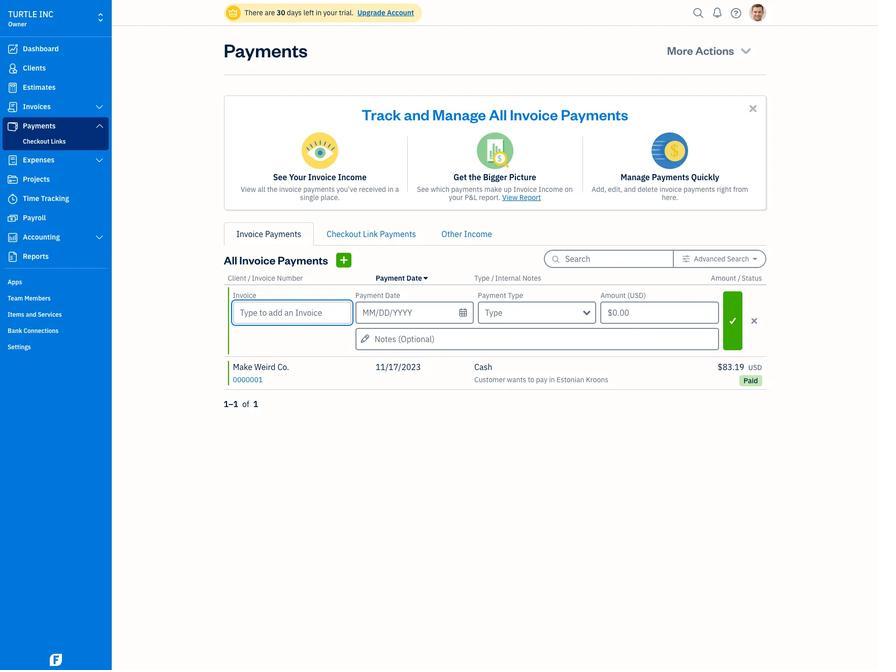 Task type: locate. For each thing, give the bounding box(es) containing it.
income up you've
[[338, 172, 367, 182]]

0 horizontal spatial income
[[338, 172, 367, 182]]

apps link
[[3, 274, 109, 289]]

see
[[273, 172, 287, 182], [417, 185, 429, 194]]

checkout links
[[23, 138, 66, 145]]

view inside see your invoice income view all the invoice payments you've received in a single place.
[[241, 185, 256, 194]]

crown image
[[228, 7, 238, 18]]

1–1
[[224, 399, 238, 409]]

and right items on the top of page
[[26, 311, 36, 318]]

payments inside checkout link payments link
[[380, 229, 416, 239]]

caretdown image inside payment date 'button'
[[424, 274, 428, 282]]

in left "a"
[[388, 185, 394, 194]]

2 vertical spatial income
[[464, 229, 492, 239]]

0 vertical spatial chevron large down image
[[95, 103, 104, 111]]

1 chevron large down image from the top
[[95, 122, 104, 130]]

amount
[[711, 274, 736, 283], [600, 291, 626, 300]]

payroll
[[23, 213, 46, 222]]

date down payment date 'button'
[[385, 291, 400, 300]]

type
[[474, 274, 490, 283], [508, 291, 523, 300], [485, 308, 503, 318]]

2 payments from the left
[[451, 185, 483, 194]]

0 horizontal spatial checkout
[[23, 138, 49, 145]]

chevron large down image down estimates link
[[95, 103, 104, 111]]

members
[[24, 295, 51, 302]]

1 vertical spatial payment date
[[355, 291, 400, 300]]

chevron large down image down checkout links link on the left top
[[95, 156, 104, 165]]

1 horizontal spatial see
[[417, 185, 429, 194]]

checkout up add a new payment 'image'
[[327, 229, 361, 239]]

income
[[338, 172, 367, 182], [539, 185, 563, 194], [464, 229, 492, 239]]

0 horizontal spatial and
[[26, 311, 36, 318]]

payments for add,
[[684, 185, 715, 194]]

3 / from the left
[[738, 274, 741, 283]]

payments
[[224, 38, 308, 62], [561, 105, 628, 124], [23, 121, 56, 131], [652, 172, 689, 182], [265, 229, 301, 239], [380, 229, 416, 239], [278, 253, 328, 267]]

0 vertical spatial in
[[316, 8, 322, 17]]

payments down "your" on the top
[[303, 185, 335, 194]]

type for type
[[485, 308, 503, 318]]

0 vertical spatial payment date
[[376, 274, 422, 283]]

more actions
[[667, 43, 734, 57]]

weird
[[254, 362, 276, 372]]

1 / from the left
[[248, 274, 251, 283]]

1 horizontal spatial the
[[469, 172, 481, 182]]

date
[[407, 274, 422, 283], [385, 291, 400, 300]]

chevron large down image up reports link
[[95, 234, 104, 242]]

and inside manage payments quickly add, edit, and delete invoice payments right from here.
[[624, 185, 636, 194]]

2 horizontal spatial and
[[624, 185, 636, 194]]

p&l
[[465, 193, 477, 202]]

see inside see your invoice income view all the invoice payments you've received in a single place.
[[273, 172, 287, 182]]

0 horizontal spatial amount
[[600, 291, 626, 300]]

2 chevron large down image from the top
[[95, 234, 104, 242]]

chevron large down image
[[95, 103, 104, 111], [95, 156, 104, 165]]

chevron large down image up checkout links link on the left top
[[95, 122, 104, 130]]

1 vertical spatial amount
[[600, 291, 626, 300]]

all up client
[[224, 253, 237, 267]]

dashboard image
[[7, 44, 19, 54]]

2 horizontal spatial income
[[539, 185, 563, 194]]

received
[[359, 185, 386, 194]]

1 vertical spatial the
[[267, 185, 278, 194]]

0 horizontal spatial see
[[273, 172, 287, 182]]

payments inside see your invoice income view all the invoice payments you've received in a single place.
[[303, 185, 335, 194]]

the inside see your invoice income view all the invoice payments you've received in a single place.
[[267, 185, 278, 194]]

right
[[717, 185, 731, 194]]

there are 30 days left in your trial. upgrade account
[[245, 8, 414, 17]]

left
[[303, 8, 314, 17]]

0 vertical spatial income
[[338, 172, 367, 182]]

caretdown image up payment date in mm/dd/yyyy format text box
[[424, 274, 428, 282]]

0 horizontal spatial /
[[248, 274, 251, 283]]

your left the "trial."
[[323, 8, 337, 17]]

payroll link
[[3, 209, 109, 227]]

type button
[[478, 302, 596, 324]]

invoice inside manage payments quickly add, edit, and delete invoice payments right from here.
[[659, 185, 682, 194]]

wants
[[507, 375, 526, 384]]

0 vertical spatial all
[[489, 105, 507, 124]]

Invoice text field
[[234, 303, 350, 323]]

link
[[363, 229, 378, 239]]

which
[[431, 185, 449, 194]]

payment
[[376, 274, 405, 283], [355, 291, 384, 300], [478, 291, 506, 300]]

0 horizontal spatial in
[[316, 8, 322, 17]]

track
[[362, 105, 401, 124]]

1 vertical spatial income
[[539, 185, 563, 194]]

the right all
[[267, 185, 278, 194]]

11/17/2023
[[376, 362, 421, 372]]

see left "your" on the top
[[273, 172, 287, 182]]

0 horizontal spatial all
[[224, 253, 237, 267]]

/ left status
[[738, 274, 741, 283]]

1–1 of 1
[[224, 399, 258, 409]]

$83.19 usd paid
[[718, 362, 762, 385]]

owner
[[8, 20, 27, 28]]

customer
[[474, 375, 505, 384]]

invoices link
[[3, 98, 109, 116]]

1 horizontal spatial amount
[[711, 274, 736, 283]]

payments inside manage payments quickly add, edit, and delete invoice payments right from here.
[[652, 172, 689, 182]]

0 vertical spatial type
[[474, 274, 490, 283]]

0 vertical spatial see
[[273, 172, 287, 182]]

and right edit,
[[624, 185, 636, 194]]

see inside see which payments make up invoice income on your p&l report.
[[417, 185, 429, 194]]

0 horizontal spatial manage
[[432, 105, 486, 124]]

track and manage all invoice payments
[[362, 105, 628, 124]]

payment date up payment date in mm/dd/yyyy format text box
[[376, 274, 422, 283]]

checkout up expenses
[[23, 138, 49, 145]]

2 invoice from the left
[[659, 185, 682, 194]]

invoice down "your" on the top
[[279, 185, 302, 194]]

income left on
[[539, 185, 563, 194]]

0 horizontal spatial payments
[[303, 185, 335, 194]]

type for type / internal notes
[[474, 274, 490, 283]]

0 vertical spatial chevron large down image
[[95, 122, 104, 130]]

0 horizontal spatial your
[[323, 8, 337, 17]]

amount down advanced search
[[711, 274, 736, 283]]

to
[[528, 375, 534, 384]]

client image
[[7, 63, 19, 74]]

payments for income
[[303, 185, 335, 194]]

1 vertical spatial see
[[417, 185, 429, 194]]

type down payment type
[[485, 308, 503, 318]]

0000001 link
[[233, 374, 263, 384]]

search
[[727, 254, 749, 264]]

in for cash
[[549, 375, 555, 384]]

1 vertical spatial chevron large down image
[[95, 156, 104, 165]]

2 horizontal spatial /
[[738, 274, 741, 283]]

usd
[[748, 363, 762, 372]]

chevron large down image
[[95, 122, 104, 130], [95, 234, 104, 242]]

Amount (USD) text field
[[600, 302, 719, 324]]

type up payment type
[[474, 274, 490, 283]]

1 horizontal spatial and
[[404, 105, 430, 124]]

/ for status
[[738, 274, 741, 283]]

date up payment date in mm/dd/yyyy format text box
[[407, 274, 422, 283]]

your
[[323, 8, 337, 17], [449, 193, 463, 202]]

checkout
[[23, 138, 49, 145], [327, 229, 361, 239]]

2 vertical spatial in
[[549, 375, 555, 384]]

chevrondown image
[[739, 43, 753, 57]]

advanced search
[[694, 254, 749, 264]]

and inside main element
[[26, 311, 36, 318]]

cash
[[474, 362, 492, 372]]

invoices
[[23, 102, 51, 111]]

1 vertical spatial date
[[385, 291, 400, 300]]

up
[[504, 185, 512, 194]]

1 invoice from the left
[[279, 185, 302, 194]]

1 horizontal spatial your
[[449, 193, 463, 202]]

project image
[[7, 175, 19, 185]]

and for manage
[[404, 105, 430, 124]]

payment date button
[[376, 274, 428, 283]]

kroons
[[586, 375, 608, 384]]

payments inside manage payments quickly add, edit, and delete invoice payments right from here.
[[684, 185, 715, 194]]

the
[[469, 172, 481, 182], [267, 185, 278, 194]]

payments down get
[[451, 185, 483, 194]]

amount button
[[711, 274, 736, 283]]

in for there
[[316, 8, 322, 17]]

1 horizontal spatial invoice
[[659, 185, 682, 194]]

2 vertical spatial type
[[485, 308, 503, 318]]

see left "which"
[[417, 185, 429, 194]]

2 horizontal spatial payments
[[684, 185, 715, 194]]

chevron large down image for payments
[[95, 122, 104, 130]]

1 horizontal spatial in
[[388, 185, 394, 194]]

1 vertical spatial checkout
[[327, 229, 361, 239]]

payments down quickly at the top right of the page
[[684, 185, 715, 194]]

caretdown image right search
[[753, 255, 757, 263]]

income inside see your invoice income view all the invoice payments you've received in a single place.
[[338, 172, 367, 182]]

chevron large down image inside accounting "link"
[[95, 234, 104, 242]]

cash customer wants to pay in estonian kroons
[[474, 362, 608, 384]]

1 vertical spatial caretdown image
[[424, 274, 428, 282]]

1 payments from the left
[[303, 185, 335, 194]]

1 vertical spatial in
[[388, 185, 394, 194]]

picture
[[509, 172, 536, 182]]

other income
[[441, 229, 492, 239]]

Payment date in MM/DD/YYYY format text field
[[355, 302, 474, 324]]

invoice inside see your invoice income view all the invoice payments you've received in a single place.
[[279, 185, 302, 194]]

search image
[[690, 5, 707, 21]]

paid
[[744, 376, 758, 385]]

0 vertical spatial checkout
[[23, 138, 49, 145]]

1 horizontal spatial /
[[491, 274, 494, 283]]

0 horizontal spatial invoice
[[279, 185, 302, 194]]

caretdown image
[[753, 255, 757, 263], [424, 274, 428, 282]]

view left all
[[241, 185, 256, 194]]

invoice payments link
[[224, 222, 314, 246]]

in right left
[[316, 8, 322, 17]]

0 horizontal spatial the
[[267, 185, 278, 194]]

client / invoice number
[[228, 274, 303, 283]]

in inside "cash customer wants to pay in estonian kroons"
[[549, 375, 555, 384]]

of
[[242, 399, 249, 409]]

and right track
[[404, 105, 430, 124]]

type inside dropdown button
[[485, 308, 503, 318]]

income right other at the top right of page
[[464, 229, 492, 239]]

invoice image
[[7, 102, 19, 112]]

payment date down payment date 'button'
[[355, 291, 400, 300]]

estonian
[[557, 375, 584, 384]]

bank connections
[[8, 327, 59, 335]]

1 horizontal spatial manage
[[620, 172, 650, 182]]

estimates
[[23, 83, 56, 92]]

1 chevron large down image from the top
[[95, 103, 104, 111]]

2 / from the left
[[491, 274, 494, 283]]

the right get
[[469, 172, 481, 182]]

in right pay
[[549, 375, 555, 384]]

1 horizontal spatial caretdown image
[[753, 255, 757, 263]]

1 horizontal spatial payments
[[451, 185, 483, 194]]

1 horizontal spatial income
[[464, 229, 492, 239]]

0 horizontal spatial caretdown image
[[424, 274, 428, 282]]

1 vertical spatial chevron large down image
[[95, 234, 104, 242]]

1 horizontal spatial date
[[407, 274, 422, 283]]

amount left (usd) at the right
[[600, 291, 626, 300]]

all up get the bigger picture
[[489, 105, 507, 124]]

0 vertical spatial and
[[404, 105, 430, 124]]

close image
[[747, 103, 759, 114]]

invoice for payments
[[659, 185, 682, 194]]

team
[[8, 295, 23, 302]]

view right make
[[502, 193, 518, 202]]

number
[[277, 274, 303, 283]]

advanced search button
[[674, 251, 765, 267]]

and for services
[[26, 311, 36, 318]]

0 vertical spatial amount
[[711, 274, 736, 283]]

invoice right 'delete'
[[659, 185, 682, 194]]

1 vertical spatial manage
[[620, 172, 650, 182]]

in inside see your invoice income view all the invoice payments you've received in a single place.
[[388, 185, 394, 194]]

tracking
[[41, 194, 69, 203]]

manage payments quickly image
[[652, 133, 688, 169]]

chevron large down image inside invoices link
[[95, 103, 104, 111]]

actions
[[695, 43, 734, 57]]

your left p&l
[[449, 193, 463, 202]]

1 horizontal spatial checkout
[[327, 229, 361, 239]]

chevron large down image for invoices
[[95, 103, 104, 111]]

(usd)
[[627, 291, 646, 300]]

1 vertical spatial your
[[449, 193, 463, 202]]

0 horizontal spatial view
[[241, 185, 256, 194]]

/ right client
[[248, 274, 251, 283]]

make
[[233, 362, 252, 372]]

1 vertical spatial and
[[624, 185, 636, 194]]

checkout inside main element
[[23, 138, 49, 145]]

type down the internal
[[508, 291, 523, 300]]

chevron large down image inside payments 'link'
[[95, 122, 104, 130]]

2 chevron large down image from the top
[[95, 156, 104, 165]]

2 vertical spatial and
[[26, 311, 36, 318]]

3 payments from the left
[[684, 185, 715, 194]]

invoice payments
[[236, 229, 301, 239]]

2 horizontal spatial in
[[549, 375, 555, 384]]

clients link
[[3, 59, 109, 78]]

/ right type button
[[491, 274, 494, 283]]



Task type: describe. For each thing, give the bounding box(es) containing it.
settings image
[[682, 255, 690, 263]]

status
[[742, 274, 762, 283]]

timer image
[[7, 194, 19, 204]]

0 vertical spatial caretdown image
[[753, 255, 757, 263]]

single
[[300, 193, 319, 202]]

amount for amount (usd)
[[600, 291, 626, 300]]

reports
[[23, 252, 49, 261]]

projects
[[23, 175, 50, 184]]

report.
[[479, 193, 501, 202]]

are
[[265, 8, 275, 17]]

estimate image
[[7, 83, 19, 93]]

1
[[253, 399, 258, 409]]

checkout for checkout link payments
[[327, 229, 361, 239]]

time tracking
[[23, 194, 69, 203]]

expenses
[[23, 155, 54, 165]]

trial.
[[339, 8, 354, 17]]

report
[[519, 193, 541, 202]]

amount / status
[[711, 274, 762, 283]]

add,
[[592, 185, 606, 194]]

links
[[51, 138, 66, 145]]

time
[[23, 194, 39, 203]]

freshbooks image
[[48, 654, 64, 666]]

internal
[[495, 274, 521, 283]]

there
[[245, 8, 263, 17]]

chevron large down image for expenses
[[95, 156, 104, 165]]

get the bigger picture
[[453, 172, 536, 182]]

estimates link
[[3, 79, 109, 97]]

settings link
[[3, 339, 109, 354]]

chart image
[[7, 233, 19, 243]]

more
[[667, 43, 693, 57]]

bigger
[[483, 172, 507, 182]]

here.
[[662, 193, 678, 202]]

delete
[[638, 185, 658, 194]]

0000001
[[233, 375, 263, 384]]

payment down payment date 'button'
[[355, 291, 384, 300]]

settings
[[8, 343, 31, 351]]

place.
[[321, 193, 340, 202]]

expenses link
[[3, 151, 109, 170]]

reports link
[[3, 248, 109, 266]]

turtle inc owner
[[8, 9, 53, 28]]

see for which
[[417, 185, 429, 194]]

items and services
[[8, 311, 62, 318]]

1 vertical spatial all
[[224, 253, 237, 267]]

0 vertical spatial manage
[[432, 105, 486, 124]]

invoice for your
[[279, 185, 302, 194]]

other income link
[[429, 222, 505, 246]]

your inside see which payments make up invoice income on your p&l report.
[[449, 193, 463, 202]]

cancel image
[[746, 315, 763, 327]]

1 horizontal spatial all
[[489, 105, 507, 124]]

get
[[453, 172, 467, 182]]

make weird co. 0000001
[[233, 362, 289, 384]]

from
[[733, 185, 748, 194]]

0 vertical spatial the
[[469, 172, 481, 182]]

checkout link payments
[[327, 229, 416, 239]]

invoice inside 'invoice payments' link
[[236, 229, 263, 239]]

checkout link payments link
[[314, 222, 429, 246]]

other
[[441, 229, 462, 239]]

save image
[[724, 315, 741, 327]]

checkout for checkout links
[[23, 138, 49, 145]]

pay
[[536, 375, 547, 384]]

money image
[[7, 213, 19, 223]]

add a new payment image
[[339, 254, 349, 266]]

income inside see which payments make up invoice income on your p&l report.
[[539, 185, 563, 194]]

bank
[[8, 327, 22, 335]]

30
[[277, 8, 285, 17]]

quickly
[[691, 172, 719, 182]]

payments inside 'invoice payments' link
[[265, 229, 301, 239]]

dashboard
[[23, 44, 59, 53]]

invoice inside see your invoice income view all the invoice payments you've received in a single place.
[[308, 172, 336, 182]]

all invoice payments
[[224, 253, 328, 267]]

/ for invoice
[[248, 274, 251, 283]]

go to help image
[[728, 5, 744, 21]]

0 horizontal spatial date
[[385, 291, 400, 300]]

connections
[[24, 327, 59, 335]]

apps
[[8, 278, 22, 286]]

notifications image
[[709, 3, 725, 23]]

edit,
[[608, 185, 622, 194]]

see for your
[[273, 172, 287, 182]]

payment down type button
[[478, 291, 506, 300]]

turtle
[[8, 9, 37, 19]]

get the bigger picture image
[[477, 133, 513, 169]]

report image
[[7, 252, 19, 262]]

see your invoice income image
[[302, 133, 338, 169]]

co.
[[277, 362, 289, 372]]

payment up payment date in mm/dd/yyyy format text box
[[376, 274, 405, 283]]

payments link
[[3, 117, 109, 136]]

see which payments make up invoice income on your p&l report.
[[417, 185, 573, 202]]

manage inside manage payments quickly add, edit, and delete invoice payments right from here.
[[620, 172, 650, 182]]

invoice inside see which payments make up invoice income on your p&l report.
[[513, 185, 537, 194]]

clients
[[23, 63, 46, 73]]

view report
[[502, 193, 541, 202]]

bank connections link
[[3, 323, 109, 338]]

Search text field
[[565, 251, 657, 267]]

manage payments quickly add, edit, and delete invoice payments right from here.
[[592, 172, 748, 202]]

0 vertical spatial your
[[323, 8, 337, 17]]

chevron large down image for accounting
[[95, 234, 104, 242]]

Notes (Optional) text field
[[355, 328, 719, 350]]

client
[[228, 274, 246, 283]]

payments inside see which payments make up invoice income on your p&l report.
[[451, 185, 483, 194]]

payments inside payments 'link'
[[23, 121, 56, 131]]

upgrade
[[357, 8, 385, 17]]

0 vertical spatial date
[[407, 274, 422, 283]]

main element
[[0, 0, 137, 670]]

checkout links link
[[5, 136, 107, 148]]

a
[[395, 185, 399, 194]]

time tracking link
[[3, 190, 109, 208]]

/ for internal
[[491, 274, 494, 283]]

dashboard link
[[3, 40, 109, 58]]

projects link
[[3, 171, 109, 189]]

expense image
[[7, 155, 19, 166]]

team members
[[8, 295, 51, 302]]

payment image
[[7, 121, 19, 132]]

1 vertical spatial type
[[508, 291, 523, 300]]

items
[[8, 311, 24, 318]]

you've
[[336, 185, 357, 194]]

payment type
[[478, 291, 523, 300]]

accounting
[[23, 233, 60, 242]]

1 horizontal spatial view
[[502, 193, 518, 202]]

notes
[[522, 274, 541, 283]]

amount for amount / status
[[711, 274, 736, 283]]

see your invoice income view all the invoice payments you've received in a single place.
[[241, 172, 399, 202]]



Task type: vqa. For each thing, say whether or not it's contained in the screenshot.
the Payments inside the "PAYMENTS" link
no



